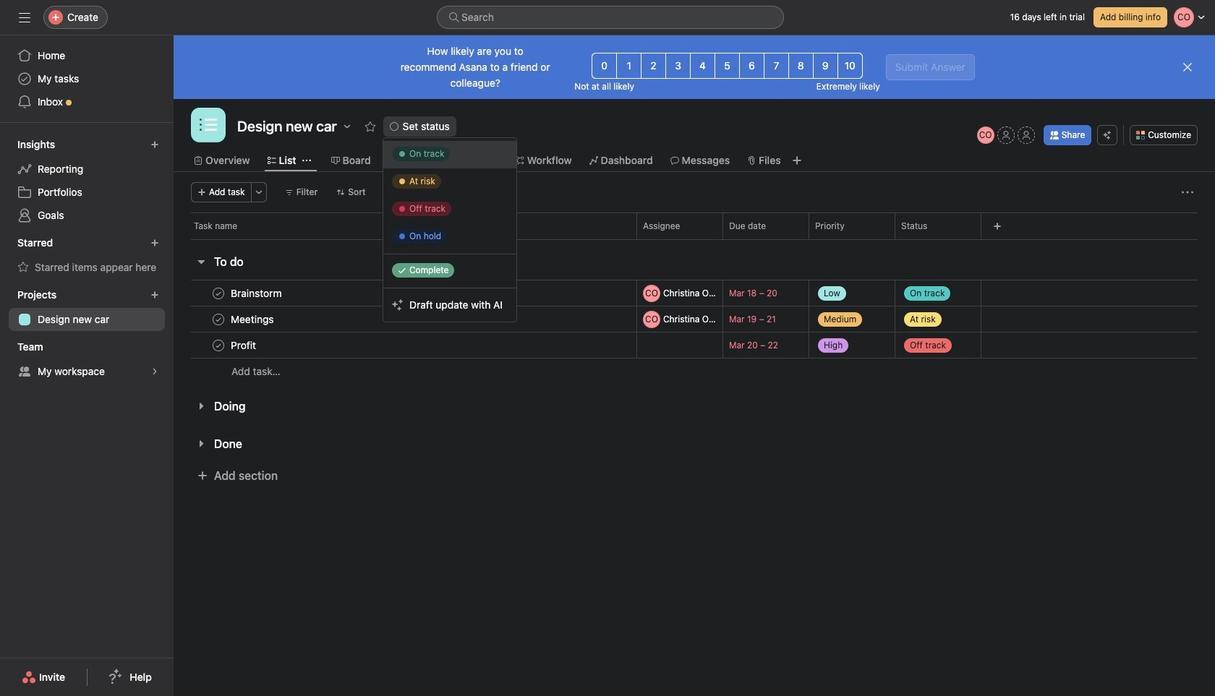 Task type: describe. For each thing, give the bounding box(es) containing it.
on track menu item
[[384, 141, 517, 169]]

header to do tree grid
[[174, 280, 1216, 385]]

brainstorm cell
[[174, 280, 637, 307]]

status field for profit cell
[[895, 332, 982, 359]]

Task name text field
[[228, 338, 261, 353]]

mark complete checkbox for task name text box within the brainstorm "cell"
[[210, 285, 227, 302]]

mark complete checkbox for task name text box in the meetings cell
[[210, 311, 227, 328]]

status field for meetings cell
[[895, 306, 982, 333]]

collapse task list for this group image
[[195, 256, 207, 268]]

add field image
[[994, 222, 1002, 231]]

global element
[[0, 35, 174, 122]]

mark complete image for task name text box within the brainstorm "cell"
[[210, 285, 227, 302]]

new insights image
[[151, 140, 159, 149]]

list image
[[200, 117, 217, 134]]

tab actions image
[[302, 156, 311, 165]]

Mark complete checkbox
[[210, 337, 227, 354]]

profit cell
[[174, 332, 637, 359]]

2 expand task list for this group image from the top
[[195, 439, 207, 450]]

1 expand task list for this group image from the top
[[195, 401, 207, 412]]

mark complete image
[[210, 311, 227, 328]]

add to starred image
[[365, 121, 376, 132]]

projects element
[[0, 282, 174, 334]]



Task type: vqa. For each thing, say whether or not it's contained in the screenshot.
the topmost Mark complete checkbox
yes



Task type: locate. For each thing, give the bounding box(es) containing it.
1 vertical spatial mark complete checkbox
[[210, 311, 227, 328]]

mark complete checkbox inside brainstorm "cell"
[[210, 285, 227, 302]]

mark complete image inside brainstorm "cell"
[[210, 285, 227, 302]]

Task name text field
[[228, 286, 286, 301], [228, 312, 278, 327]]

None radio
[[617, 53, 642, 79], [666, 53, 691, 79], [690, 53, 716, 79], [789, 53, 814, 79], [813, 53, 839, 79], [838, 53, 863, 79], [617, 53, 642, 79], [666, 53, 691, 79], [690, 53, 716, 79], [789, 53, 814, 79], [813, 53, 839, 79], [838, 53, 863, 79]]

2 mark complete checkbox from the top
[[210, 311, 227, 328]]

add items to starred image
[[151, 239, 159, 247]]

task name text field inside meetings cell
[[228, 312, 278, 327]]

mark complete image for task name text field
[[210, 337, 227, 354]]

see details, my workspace image
[[151, 368, 159, 376]]

mark complete checkbox up mark complete image
[[210, 285, 227, 302]]

mark complete image
[[210, 285, 227, 302], [210, 337, 227, 354]]

1 horizontal spatial more actions image
[[1182, 187, 1194, 198]]

Mark complete checkbox
[[210, 285, 227, 302], [210, 311, 227, 328]]

0 vertical spatial expand task list for this group image
[[195, 401, 207, 412]]

meetings cell
[[174, 306, 637, 333]]

manage project members image
[[977, 127, 995, 144]]

dismiss image
[[1182, 62, 1194, 73]]

None radio
[[592, 53, 617, 79], [641, 53, 667, 79], [715, 53, 740, 79], [740, 53, 765, 79], [764, 53, 789, 79], [592, 53, 617, 79], [641, 53, 667, 79], [715, 53, 740, 79], [740, 53, 765, 79], [764, 53, 789, 79]]

0 vertical spatial mark complete image
[[210, 285, 227, 302]]

0 vertical spatial mark complete checkbox
[[210, 285, 227, 302]]

task name text field for meetings cell
[[228, 312, 278, 327]]

mark complete image up mark complete image
[[210, 285, 227, 302]]

2 mark complete image from the top
[[210, 337, 227, 354]]

2 task name text field from the top
[[228, 312, 278, 327]]

0 vertical spatial task name text field
[[228, 286, 286, 301]]

1 mark complete checkbox from the top
[[210, 285, 227, 302]]

hide sidebar image
[[19, 12, 30, 23]]

task name text field inside brainstorm "cell"
[[228, 286, 286, 301]]

mark complete checkbox up mark complete option
[[210, 311, 227, 328]]

ask ai image
[[1104, 131, 1112, 140]]

option group
[[592, 53, 863, 79]]

expand task list for this group image
[[195, 401, 207, 412], [195, 439, 207, 450]]

status field for brainstorm cell
[[895, 280, 982, 307]]

teams element
[[0, 334, 174, 386]]

mark complete image left task name text field
[[210, 337, 227, 354]]

new project or portfolio image
[[151, 291, 159, 300]]

row
[[174, 213, 1216, 240], [191, 239, 1198, 240], [174, 280, 1216, 307], [174, 306, 1216, 333], [174, 332, 1216, 359], [174, 358, 1216, 385]]

mark complete checkbox inside meetings cell
[[210, 311, 227, 328]]

more actions image
[[1182, 187, 1194, 198], [254, 188, 263, 197]]

1 vertical spatial task name text field
[[228, 312, 278, 327]]

starred element
[[0, 230, 174, 282]]

task name text field for brainstorm "cell"
[[228, 286, 286, 301]]

1 vertical spatial mark complete image
[[210, 337, 227, 354]]

1 vertical spatial expand task list for this group image
[[195, 439, 207, 450]]

list box
[[437, 6, 784, 29]]

0 horizontal spatial more actions image
[[254, 188, 263, 197]]

mark complete image inside profit cell
[[210, 337, 227, 354]]

insights element
[[0, 132, 174, 230]]

1 mark complete image from the top
[[210, 285, 227, 302]]

1 task name text field from the top
[[228, 286, 286, 301]]



